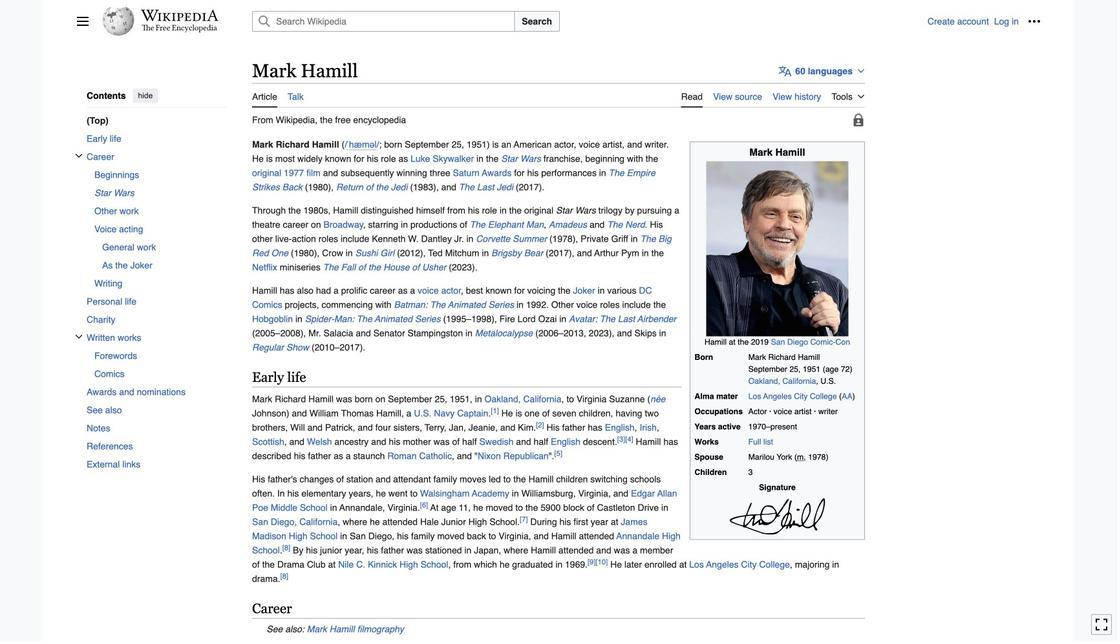 Task type: vqa. For each thing, say whether or not it's contained in the screenshot.
x small icon
yes



Task type: locate. For each thing, give the bounding box(es) containing it.
None search field
[[237, 11, 928, 32]]

the free encyclopedia image
[[142, 25, 218, 33]]

page semi-protected image
[[852, 113, 865, 126]]

x small image
[[75, 333, 83, 341]]

personal tools navigation
[[928, 11, 1045, 32]]

note
[[252, 623, 865, 637]]

wikipedia image
[[141, 10, 219, 21]]

fullscreen image
[[1096, 619, 1109, 632]]

main content
[[247, 58, 1041, 642]]



Task type: describe. For each thing, give the bounding box(es) containing it.
language progressive image
[[779, 65, 792, 78]]

log in and more options image
[[1028, 15, 1041, 28]]

Search Wikipedia search field
[[252, 11, 515, 32]]

menu image
[[76, 15, 89, 28]]

x small image
[[75, 152, 83, 160]]



